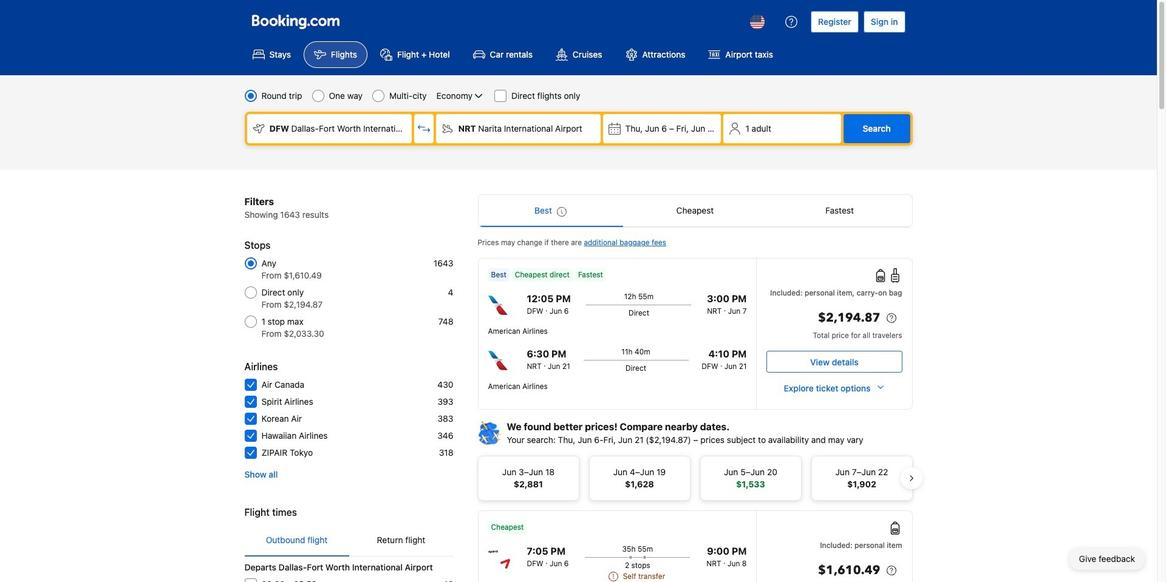 Task type: describe. For each thing, give the bounding box(es) containing it.
1 horizontal spatial tab list
[[479, 195, 912, 228]]

1 vertical spatial tab list
[[245, 525, 454, 558]]

flights homepage image
[[252, 15, 339, 29]]



Task type: locate. For each thing, give the bounding box(es) containing it.
best image
[[557, 207, 567, 217]]

0 horizontal spatial tab list
[[245, 525, 454, 558]]

tab list
[[479, 195, 912, 228], [245, 525, 454, 558]]

alternative dates with prices region
[[468, 452, 923, 506]]

best image
[[557, 207, 567, 217]]

$2,194.87 region
[[767, 309, 903, 331]]

$1,610.49 region
[[767, 561, 903, 583]]

0 vertical spatial tab list
[[479, 195, 912, 228]]



Task type: vqa. For each thing, say whether or not it's contained in the screenshot.
leftmost tab list
yes



